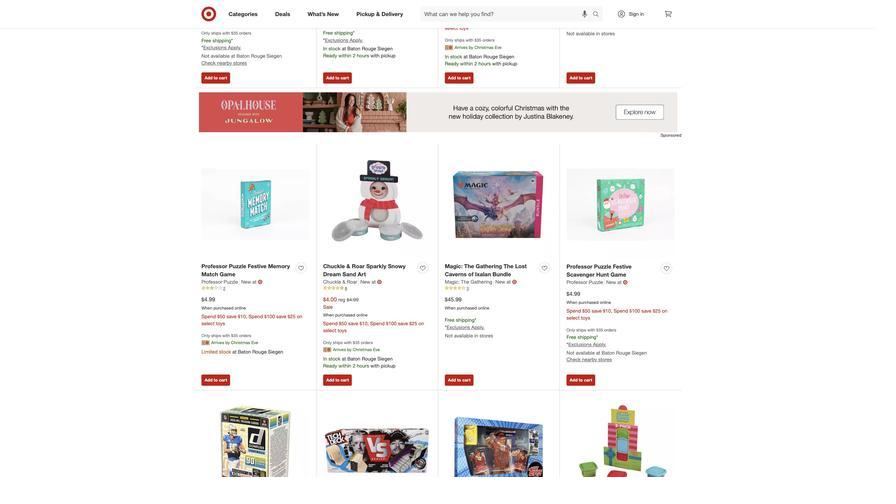 Task type: locate. For each thing, give the bounding box(es) containing it.
stock
[[329, 46, 341, 52], [451, 53, 463, 59], [219, 349, 231, 355], [329, 356, 341, 362]]

spend
[[202, 11, 216, 17], [249, 11, 263, 17], [323, 11, 338, 17], [370, 11, 385, 17], [445, 18, 460, 24], [492, 18, 507, 24], [567, 308, 581, 314], [614, 308, 629, 314], [202, 313, 216, 319], [249, 313, 263, 319], [323, 320, 338, 326], [370, 320, 385, 326]]

¬ down professor puzzle festive memory match game
[[258, 279, 263, 286]]

1 horizontal spatial only ships with $35 orders
[[323, 340, 373, 345]]

new inside chuckle & roar new at ¬
[[361, 279, 370, 285]]

$4.99
[[567, 290, 581, 297], [202, 296, 215, 303], [347, 297, 359, 303]]

1 vertical spatial pickup
[[503, 60, 518, 66]]

professor puzzle festive scavenger hunt game
[[567, 263, 632, 278]]

$4.99 for professor puzzle festive scavenger hunt game
[[567, 290, 581, 297]]

2 horizontal spatial arrives
[[455, 45, 468, 50]]

2 horizontal spatial $4.99
[[567, 290, 581, 297]]

baton inside free shipping * * exclusions apply. in stock at  baton rouge siegen ready within 2 hours with pickup
[[348, 46, 361, 52]]

the inside magic: the gathering new at ¬
[[461, 279, 470, 285]]

1 horizontal spatial free shipping * * exclusions apply. not available in stores
[[567, 15, 615, 37]]

1 chuckle from the top
[[323, 263, 345, 270]]

magic: the gathering the lost caverns of ixalan bundle link
[[445, 263, 537, 279]]

*
[[597, 15, 598, 21], [567, 22, 569, 28], [353, 30, 355, 36], [323, 37, 325, 43], [231, 37, 233, 43], [202, 45, 203, 51], [475, 317, 477, 323], [445, 324, 447, 330], [597, 334, 598, 340], [567, 341, 569, 347]]

gathering inside magic: the gathering the lost caverns of ixalan bundle
[[476, 263, 502, 270]]

shipping
[[578, 15, 597, 21], [334, 30, 353, 36], [213, 37, 231, 43], [456, 317, 475, 323], [578, 334, 597, 340]]

0 vertical spatial by
[[469, 45, 474, 50]]

new down hunt
[[607, 279, 617, 285]]

1 vertical spatial by
[[226, 340, 230, 346]]

1 vertical spatial christmas
[[231, 340, 250, 346]]

lost
[[515, 263, 527, 270]]

0 vertical spatial in stock at  baton rouge siegen ready within 2 hours with pickup
[[445, 53, 518, 66]]

seasonal shipping icon image for professor puzzle festive memory match game
[[202, 339, 210, 347]]

3
[[467, 286, 469, 291]]

add to cart
[[205, 75, 227, 81], [327, 75, 349, 81], [448, 75, 471, 81], [570, 75, 593, 81], [205, 378, 227, 383], [327, 378, 349, 383], [448, 378, 471, 383], [570, 378, 593, 383]]

2 vertical spatial by
[[347, 347, 352, 352]]

1 vertical spatial arrives by christmas eve
[[211, 340, 258, 346]]

roar
[[352, 263, 365, 270], [347, 279, 357, 285]]

free shipping * * exclusions apply. in stock at  baton rouge siegen ready within 2 hours with pickup
[[323, 30, 396, 59]]

$100 inside $4.00 reg $4.99 sale when purchased online spend $50 save $10, spend $100 save $25 on select toys
[[386, 320, 397, 326]]

arrives
[[455, 45, 468, 50], [211, 340, 224, 346], [333, 347, 346, 352]]

the
[[465, 263, 474, 270], [504, 263, 514, 270], [461, 279, 470, 285]]

$4.99 down scavenger
[[567, 290, 581, 297]]

1 horizontal spatial $4.99
[[347, 297, 359, 303]]

ready inside free shipping * * exclusions apply. in stock at  baton rouge siegen ready within 2 hours with pickup
[[323, 53, 337, 59]]

chuckle & roar christmas gifts sand art 3pk image
[[567, 397, 675, 477], [567, 397, 675, 477]]

0 horizontal spatial game
[[220, 271, 236, 278]]

hours
[[357, 53, 369, 59], [479, 60, 491, 66], [357, 363, 369, 369]]

2023 panini nfl donruss football trading card blaster box image
[[202, 397, 309, 477], [202, 397, 309, 477]]

$4.99 when purchased online spend $50 save $10, spend $100 save $25 on select toys for match
[[202, 296, 303, 326]]

0 vertical spatial within
[[339, 53, 352, 59]]

0 vertical spatial ready
[[323, 53, 337, 59]]

2
[[353, 53, 356, 59], [475, 60, 477, 66], [223, 286, 226, 291], [353, 363, 356, 369]]

in down search button
[[597, 31, 600, 37]]

$4.99 when purchased online spend $50 save $10, spend $100 save $25 on select toys down 2 link
[[202, 296, 303, 326]]

purchased inside $4.00 reg $4.99 sale when purchased online spend $50 save $10, spend $100 save $25 on select toys
[[335, 312, 355, 318]]

2 magic: from the top
[[445, 279, 460, 285]]

magic: up caverns
[[445, 263, 463, 270]]

ships
[[211, 31, 221, 36], [455, 38, 465, 43], [577, 327, 587, 333], [211, 333, 221, 338], [333, 340, 343, 345]]

& right pickup
[[376, 10, 380, 17]]

within inside free shipping * * exclusions apply. in stock at  baton rouge siegen ready within 2 hours with pickup
[[339, 53, 352, 59]]

in inside 'link'
[[641, 11, 644, 17]]

1 vertical spatial eve
[[252, 340, 258, 346]]

0 horizontal spatial only ships with $35 orders
[[202, 333, 251, 338]]

2 link
[[202, 286, 309, 292]]

at inside free shipping * * exclusions apply. in stock at  baton rouge siegen ready within 2 hours with pickup
[[342, 46, 346, 52]]

0 horizontal spatial seasonal shipping icon image
[[202, 339, 210, 347]]

when inside the $45.99 when purchased online
[[445, 305, 456, 311]]

when purchased online
[[567, 3, 611, 9]]

0 vertical spatial check nearby stores button
[[202, 60, 247, 67]]

roar for sparkly
[[352, 263, 365, 270]]

0 vertical spatial magic:
[[445, 263, 463, 270]]

2 vertical spatial arrives
[[333, 347, 346, 352]]

in down the $45.99 when purchased online
[[475, 333, 479, 339]]

with
[[222, 31, 230, 36], [466, 38, 474, 43], [371, 53, 380, 59], [493, 60, 502, 66], [588, 327, 596, 333], [222, 333, 230, 338], [344, 340, 352, 345], [371, 363, 380, 369]]

match
[[202, 271, 218, 278]]

professor puzzle festive scavenger hunt game image
[[567, 151, 675, 259], [567, 151, 675, 259]]

0 horizontal spatial $4.99 when purchased online spend $50 save $10, spend $100 save $25 on select toys
[[202, 296, 303, 326]]

0 horizontal spatial only ships with $35 orders free shipping * * exclusions apply. not available at baton rouge siegen check nearby stores
[[202, 31, 282, 66]]

new
[[327, 10, 339, 17], [241, 279, 251, 285], [361, 279, 370, 285], [496, 279, 506, 285], [607, 279, 617, 285]]

puzzle up 2 link
[[229, 263, 246, 270]]

free shipping * * exclusions apply. not available in stores down the $45.99 when purchased online
[[445, 317, 493, 339]]

magic: down caverns
[[445, 279, 460, 285]]

online inside sale when purchased online spend $50 save $10, spend $100 save $25 on select toys
[[478, 10, 490, 15]]

0 vertical spatial arrives by christmas eve
[[455, 45, 502, 50]]

seasonal shipping icon image
[[445, 43, 454, 52], [202, 339, 210, 347], [323, 346, 332, 354]]

1 horizontal spatial professor puzzle link
[[567, 279, 605, 286]]

reg
[[338, 297, 346, 303]]

1 magic: from the top
[[445, 263, 463, 270]]

add
[[205, 75, 213, 81], [327, 75, 334, 81], [448, 75, 456, 81], [570, 75, 578, 81], [205, 378, 213, 383], [327, 378, 334, 383], [448, 378, 456, 383], [570, 378, 578, 383]]

in right sign
[[641, 11, 644, 17]]

pickup & delivery link
[[351, 6, 412, 22]]

1 horizontal spatial in stock at  baton rouge siegen ready within 2 hours with pickup
[[445, 53, 518, 66]]

$25
[[288, 11, 296, 17], [410, 11, 418, 17], [531, 18, 539, 24], [653, 308, 661, 314], [288, 313, 296, 319], [410, 320, 418, 326]]

gathering down ixalan
[[471, 279, 493, 285]]

professor puzzle festive memory match game image
[[202, 151, 309, 259], [202, 151, 309, 259]]

purchased
[[214, 3, 234, 8], [579, 3, 599, 9], [457, 10, 477, 15], [579, 300, 599, 305], [214, 305, 234, 311], [457, 305, 477, 311], [335, 312, 355, 318]]

2 vertical spatial only ships with $35 orders
[[323, 340, 373, 345]]

1 vertical spatial hours
[[479, 60, 491, 66]]

2 horizontal spatial seasonal shipping icon image
[[445, 43, 454, 52]]

roar inside the chuckle & roar sparkly snowy dream sand art
[[352, 263, 365, 270]]

1 horizontal spatial arrives
[[333, 347, 346, 352]]

chuckle & roar sparkly snowy dream sand art
[[323, 263, 406, 278]]

2 vertical spatial arrives by christmas eve
[[333, 347, 380, 352]]

on
[[297, 11, 303, 17], [419, 11, 424, 17], [541, 18, 546, 24], [662, 308, 668, 314], [297, 313, 303, 319], [419, 320, 424, 326]]

1 vertical spatial in
[[597, 31, 600, 37]]

within
[[339, 53, 352, 59], [460, 60, 473, 66], [339, 363, 352, 369]]

seasonal shipping icon image for chuckle & roar sparkly snowy dream sand art
[[323, 346, 332, 354]]

festive inside professor puzzle festive scavenger hunt game
[[613, 263, 632, 270]]

arrives for professor puzzle festive memory match game
[[211, 340, 224, 346]]

professor puzzle new at ¬ down professor puzzle festive memory match game
[[202, 279, 263, 286]]

1 vertical spatial chuckle
[[323, 279, 341, 285]]

professor puzzle link down match
[[202, 279, 240, 286]]

professor puzzle link down scavenger
[[567, 279, 605, 286]]

gathering
[[476, 263, 502, 270], [471, 279, 493, 285]]

$50 inside spend $50 save $10, spend $100 save $25 on select toys
[[339, 11, 347, 17]]

2 horizontal spatial &
[[376, 10, 380, 17]]

& inside chuckle & roar new at ¬
[[343, 279, 346, 285]]

exclusions
[[569, 22, 592, 28], [325, 37, 349, 43], [203, 45, 227, 51], [447, 324, 470, 330], [569, 341, 592, 347]]

1 horizontal spatial festive
[[613, 263, 632, 270]]

1 horizontal spatial check nearby stores button
[[567, 356, 612, 363]]

select inside sale when purchased online spend $50 save $10, spend $100 save $25 on select toys
[[445, 25, 458, 31]]

$4.99 when purchased online spend $50 save $10, spend $100 save $25 on select toys
[[567, 290, 668, 321], [202, 296, 303, 326]]

2 vertical spatial within
[[339, 363, 352, 369]]

on inside sale when purchased online spend $50 save $10, spend $100 save $25 on select toys
[[541, 18, 546, 24]]

$10,
[[238, 11, 247, 17], [360, 11, 369, 17], [482, 18, 491, 24], [603, 308, 613, 314], [238, 313, 247, 319], [360, 320, 369, 326]]

0 horizontal spatial arrives
[[211, 340, 224, 346]]

free shipping * * exclusions apply. not available in stores
[[567, 15, 615, 37], [445, 317, 493, 339]]

1 vertical spatial &
[[347, 263, 351, 270]]

& inside the chuckle & roar sparkly snowy dream sand art
[[347, 263, 351, 270]]

& up sand
[[347, 263, 351, 270]]

pickup
[[381, 53, 396, 59], [503, 60, 518, 66], [381, 363, 396, 369]]

2 vertical spatial ready
[[323, 363, 337, 369]]

free shipping * * exclusions apply. not available in stores down when purchased online
[[567, 15, 615, 37]]

game inside professor puzzle festive memory match game
[[220, 271, 236, 278]]

professor puzzle festive scavenger hunt game link
[[567, 263, 659, 279]]

& up 8
[[343, 279, 346, 285]]

apply.
[[593, 22, 607, 28], [350, 37, 363, 43], [228, 45, 241, 51], [472, 324, 485, 330], [593, 341, 607, 347]]

1 horizontal spatial $4.99 when purchased online spend $50 save $10, spend $100 save $25 on select toys
[[567, 290, 668, 321]]

pickup & delivery
[[357, 10, 403, 17]]

$4.99 when purchased online spend $50 save $10, spend $100 save $25 on select toys down hunt
[[567, 290, 668, 321]]

on inside $4.00 reg $4.99 sale when purchased online spend $50 save $10, spend $100 save $25 on select toys
[[419, 320, 424, 326]]

1 horizontal spatial seasonal shipping icon image
[[323, 346, 332, 354]]

cart
[[219, 75, 227, 81], [341, 75, 349, 81], [463, 75, 471, 81], [584, 75, 593, 81], [219, 378, 227, 383], [341, 378, 349, 383], [463, 378, 471, 383], [584, 378, 593, 383]]

$100 inside when purchased online spend $50 save $10, spend $100 save $25 on select toys
[[265, 11, 275, 17]]

1 vertical spatial in stock at  baton rouge siegen ready within 2 hours with pickup
[[323, 356, 396, 369]]

$100
[[265, 11, 275, 17], [386, 11, 397, 17], [508, 18, 519, 24], [630, 308, 640, 314], [265, 313, 275, 319], [386, 320, 397, 326]]

roar inside chuckle & roar new at ¬
[[347, 279, 357, 285]]

magic: for magic: the gathering new at ¬
[[445, 279, 460, 285]]

roar down sand
[[347, 279, 357, 285]]

1 vertical spatial check
[[567, 357, 581, 363]]

stock for seasonal shipping icon related to chuckle & roar sparkly snowy dream sand art
[[329, 356, 341, 362]]

free inside free shipping * * exclusions apply. in stock at  baton rouge siegen ready within 2 hours with pickup
[[323, 30, 333, 36]]

0 vertical spatial in
[[641, 11, 644, 17]]

chuckle inside the chuckle & roar sparkly snowy dream sand art
[[323, 263, 345, 270]]

0 vertical spatial roar
[[352, 263, 365, 270]]

when purchased online spend $50 save $10, spend $100 save $25 on select toys
[[202, 3, 303, 24]]

purchased inside sale when purchased online spend $50 save $10, spend $100 save $25 on select toys
[[457, 10, 477, 15]]

$100 inside sale when purchased online spend $50 save $10, spend $100 save $25 on select toys
[[508, 18, 519, 24]]

check nearby stores button
[[202, 60, 247, 67], [567, 356, 612, 363]]

only ships with $35 orders for professor puzzle festive memory match game
[[202, 333, 251, 338]]

0 vertical spatial sale
[[445, 2, 455, 8]]

1 vertical spatial arrives
[[211, 340, 224, 346]]

gathering inside magic: the gathering new at ¬
[[471, 279, 493, 285]]

ready
[[323, 53, 337, 59], [445, 60, 459, 66], [323, 363, 337, 369]]

$50 inside sale when purchased online spend $50 save $10, spend $100 save $25 on select toys
[[461, 18, 469, 24]]

the up bundle
[[504, 263, 514, 270]]

game right hunt
[[611, 271, 627, 278]]

1 horizontal spatial christmas
[[353, 347, 372, 352]]

1 horizontal spatial &
[[347, 263, 351, 270]]

not
[[567, 31, 575, 37], [202, 53, 209, 59], [445, 333, 453, 339], [567, 350, 575, 356]]

only ships with $35 orders
[[445, 38, 495, 43], [202, 333, 251, 338], [323, 340, 373, 345]]

0 vertical spatial &
[[376, 10, 380, 17]]

the up the 3
[[461, 279, 470, 285]]

game inside professor puzzle festive scavenger hunt game
[[611, 271, 627, 278]]

$25 inside when purchased online spend $50 save $10, spend $100 save $25 on select toys
[[288, 11, 296, 17]]

online inside when purchased online spend $50 save $10, spend $100 save $25 on select toys
[[235, 3, 246, 8]]

0 horizontal spatial in stock at  baton rouge siegen ready within 2 hours with pickup
[[323, 356, 396, 369]]

only ships with $35 orders free shipping * * exclusions apply. not available at baton rouge siegen check nearby stores
[[202, 31, 282, 66], [567, 327, 647, 363]]

arrives by christmas eve for professor puzzle festive memory match game
[[211, 340, 258, 346]]

0 vertical spatial check
[[202, 60, 216, 66]]

professor up match
[[202, 263, 227, 270]]

christmas
[[475, 45, 494, 50], [231, 340, 250, 346], [353, 347, 372, 352]]

0 vertical spatial gathering
[[476, 263, 502, 270]]

toys inside when purchased online spend $50 save $10, spend $100 save $25 on select toys
[[216, 18, 225, 24]]

the up of
[[465, 263, 474, 270]]

magic: the gathering the lost caverns of ixalan bundle image
[[445, 151, 553, 259], [445, 151, 553, 259]]

rouge
[[362, 46, 376, 52], [251, 53, 265, 59], [484, 53, 498, 59], [252, 349, 267, 355], [616, 350, 631, 356], [362, 356, 376, 362]]

only
[[202, 31, 210, 36], [445, 38, 454, 43], [567, 327, 576, 333], [202, 333, 210, 338], [323, 340, 332, 345]]

$100 inside spend $50 save $10, spend $100 save $25 on select toys
[[386, 11, 397, 17]]

arrives for chuckle & roar sparkly snowy dream sand art
[[333, 347, 346, 352]]

bundle
[[493, 271, 511, 278]]

professor puzzle new at ¬ down hunt
[[567, 279, 628, 286]]

0 vertical spatial chuckle
[[323, 263, 345, 270]]

on inside when purchased online spend $50 save $10, spend $100 save $25 on select toys
[[297, 11, 303, 17]]

0 horizontal spatial professor puzzle link
[[202, 279, 240, 286]]

add to cart button
[[202, 72, 230, 84], [323, 72, 352, 84], [445, 72, 474, 84], [567, 72, 596, 84], [202, 375, 230, 386], [323, 375, 352, 386], [445, 375, 474, 386], [567, 375, 596, 386]]

stores
[[602, 31, 615, 37], [233, 60, 247, 66], [480, 333, 493, 339], [599, 357, 612, 363]]

toys
[[216, 18, 225, 24], [338, 18, 347, 24], [460, 25, 469, 31], [581, 315, 591, 321], [216, 320, 225, 326], [338, 327, 347, 333]]

2 horizontal spatial in
[[641, 11, 644, 17]]

gathering up ixalan
[[476, 263, 502, 270]]

festive for memory
[[248, 263, 267, 270]]

2 horizontal spatial christmas
[[475, 45, 494, 50]]

what's
[[308, 10, 326, 17]]

chuckle & roar sparkly snowy dream sand art link
[[323, 263, 415, 279]]

0 horizontal spatial free shipping * * exclusions apply. not available in stores
[[445, 317, 493, 339]]

1 horizontal spatial sale
[[445, 2, 455, 8]]

purchased inside when purchased online spend $50 save $10, spend $100 save $25 on select toys
[[214, 3, 234, 8]]

$4.99 right reg
[[347, 297, 359, 303]]

toys inside spend $50 save $10, spend $100 save $25 on select toys
[[338, 18, 347, 24]]

new up '3' link
[[496, 279, 506, 285]]

0 horizontal spatial sale
[[323, 304, 333, 310]]

1 horizontal spatial arrives by christmas eve
[[333, 347, 380, 352]]

by
[[469, 45, 474, 50], [226, 340, 230, 346], [347, 347, 352, 352]]

0 vertical spatial in
[[323, 46, 327, 52]]

when
[[202, 3, 212, 8], [567, 3, 578, 9], [445, 10, 456, 15], [567, 300, 578, 305], [202, 305, 212, 311], [445, 305, 456, 311], [323, 312, 334, 318]]

0 horizontal spatial festive
[[248, 263, 267, 270]]

2 vertical spatial christmas
[[353, 347, 372, 352]]

$50
[[217, 11, 225, 17], [339, 11, 347, 17], [461, 18, 469, 24], [583, 308, 591, 314], [217, 313, 225, 319], [339, 320, 347, 326]]

0 horizontal spatial &
[[343, 279, 346, 285]]

1 vertical spatial roar
[[347, 279, 357, 285]]

1 vertical spatial gathering
[[471, 279, 493, 285]]

puzzle up hunt
[[594, 263, 612, 270]]

0 horizontal spatial eve
[[252, 340, 258, 346]]

roar up art
[[352, 263, 365, 270]]

chuckle up dream
[[323, 263, 345, 270]]

2 vertical spatial eve
[[373, 347, 380, 352]]

& for chuckle & roar sparkly snowy dream sand art
[[347, 263, 351, 270]]

magic: inside magic: the gathering the lost caverns of ixalan bundle
[[445, 263, 463, 270]]

1 vertical spatial sale
[[323, 304, 333, 310]]

0 horizontal spatial check
[[202, 60, 216, 66]]

professor up scavenger
[[567, 263, 593, 270]]

sand
[[343, 271, 356, 278]]

1 vertical spatial only ships with $35 orders
[[202, 333, 251, 338]]

scavenger
[[567, 271, 595, 278]]

select
[[202, 18, 215, 24], [323, 18, 337, 24], [445, 25, 458, 31], [567, 315, 580, 321], [202, 320, 215, 326], [323, 327, 337, 333]]

rouge inside free shipping * * exclusions apply. in stock at  baton rouge siegen ready within 2 hours with pickup
[[362, 46, 376, 52]]

new down professor puzzle festive memory match game link at the left bottom of the page
[[241, 279, 251, 285]]

sale inside $4.00 reg $4.99 sale when purchased online spend $50 save $10, spend $100 save $25 on select toys
[[323, 304, 333, 310]]

$45.99 when purchased online
[[445, 296, 490, 311]]

sponsored
[[661, 133, 682, 138]]

2 chuckle from the top
[[323, 279, 341, 285]]

chuckle
[[323, 263, 345, 270], [323, 279, 341, 285]]

online
[[235, 3, 246, 8], [600, 3, 611, 9], [478, 10, 490, 15], [600, 300, 611, 305], [235, 305, 246, 311], [478, 305, 490, 311], [357, 312, 368, 318]]

gathering for the
[[476, 263, 502, 270]]

0 vertical spatial free shipping * * exclusions apply. not available in stores
[[567, 15, 615, 37]]

new inside magic: the gathering new at ¬
[[496, 279, 506, 285]]

$4.99 down match
[[202, 296, 215, 303]]

0 vertical spatial christmas
[[475, 45, 494, 50]]

2 vertical spatial in
[[475, 333, 479, 339]]

2 vertical spatial &
[[343, 279, 346, 285]]

exclusions inside free shipping * * exclusions apply. in stock at  baton rouge siegen ready within 2 hours with pickup
[[325, 37, 349, 43]]

2023 topps mlb update series baseball trading card super box image
[[445, 397, 553, 477], [445, 397, 553, 477]]

check
[[202, 60, 216, 66], [567, 357, 581, 363]]

nearby
[[217, 60, 232, 66], [582, 357, 597, 363]]

select inside spend $50 save $10, spend $100 save $25 on select toys
[[323, 18, 337, 24]]

new down art
[[361, 279, 370, 285]]

2 vertical spatial in
[[323, 356, 327, 362]]

tech deck danny way & nyjah huston vs series x-connect playset image
[[323, 397, 431, 477], [323, 397, 431, 477]]

chuckle down dream
[[323, 279, 341, 285]]

professor puzzle new at ¬
[[202, 279, 263, 286], [567, 279, 628, 286]]

&
[[376, 10, 380, 17], [347, 263, 351, 270], [343, 279, 346, 285]]

roar for new
[[347, 279, 357, 285]]

free
[[567, 15, 577, 21], [323, 30, 333, 36], [202, 37, 211, 43], [445, 317, 455, 323], [567, 334, 577, 340]]

0 horizontal spatial professor puzzle new at ¬
[[202, 279, 263, 286]]

1 horizontal spatial eve
[[373, 347, 380, 352]]

sale
[[445, 2, 455, 8], [323, 304, 333, 310]]

chuckle inside chuckle & roar new at ¬
[[323, 279, 341, 285]]

$35
[[231, 31, 238, 36], [475, 38, 482, 43], [597, 327, 603, 333], [231, 333, 238, 338], [353, 340, 360, 345]]

0 vertical spatial pickup
[[381, 53, 396, 59]]

professor puzzle festive memory match game
[[202, 263, 290, 278]]

1 horizontal spatial only ships with $35 orders free shipping * * exclusions apply. not available at baton rouge siegen check nearby stores
[[567, 327, 647, 363]]

1 horizontal spatial professor puzzle new at ¬
[[567, 279, 628, 286]]

festive inside professor puzzle festive memory match game
[[248, 263, 267, 270]]

magic: inside magic: the gathering new at ¬
[[445, 279, 460, 285]]

professor
[[202, 263, 227, 270], [567, 263, 593, 270], [202, 279, 222, 285], [567, 279, 588, 285]]

$10, inside when purchased online spend $50 save $10, spend $100 save $25 on select toys
[[238, 11, 247, 17]]

select inside when purchased online spend $50 save $10, spend $100 save $25 on select toys
[[202, 18, 215, 24]]

1 horizontal spatial by
[[347, 347, 352, 352]]

game right match
[[220, 271, 236, 278]]

sign in
[[629, 11, 644, 17]]

1 horizontal spatial game
[[611, 271, 627, 278]]

baton
[[348, 46, 361, 52], [237, 53, 250, 59], [469, 53, 482, 59], [238, 349, 251, 355], [602, 350, 615, 356], [348, 356, 361, 362]]

chuckle & roar sparkly snowy dream sand art image
[[323, 151, 431, 259], [323, 151, 431, 259]]

1 vertical spatial magic:
[[445, 279, 460, 285]]

eve
[[495, 45, 502, 50], [252, 340, 258, 346], [373, 347, 380, 352]]

search
[[590, 11, 607, 18]]

puzzle down hunt
[[589, 279, 603, 285]]

eve for chuckle & roar sparkly snowy dream sand art
[[373, 347, 380, 352]]

to
[[214, 75, 218, 81], [336, 75, 340, 81], [457, 75, 461, 81], [579, 75, 583, 81], [214, 378, 218, 383], [336, 378, 340, 383], [457, 378, 461, 383], [579, 378, 583, 383]]



Task type: describe. For each thing, give the bounding box(es) containing it.
only ships with $35 orders for chuckle & roar sparkly snowy dream sand art
[[323, 340, 373, 345]]

stock inside free shipping * * exclusions apply. in stock at  baton rouge siegen ready within 2 hours with pickup
[[329, 46, 341, 52]]

$25 inside $4.00 reg $4.99 sale when purchased online spend $50 save $10, spend $100 save $25 on select toys
[[410, 320, 418, 326]]

$4.99 when purchased online spend $50 save $10, spend $100 save $25 on select toys for hunt
[[567, 290, 668, 321]]

1 horizontal spatial check
[[567, 357, 581, 363]]

0 vertical spatial arrives
[[455, 45, 468, 50]]

professor puzzle link for match
[[202, 279, 240, 286]]

2 horizontal spatial eve
[[495, 45, 502, 50]]

stock for seasonal shipping icon related to professor puzzle festive memory match game
[[219, 349, 231, 355]]

$10, inside $4.00 reg $4.99 sale when purchased online spend $50 save $10, spend $100 save $25 on select toys
[[360, 320, 369, 326]]

deals
[[275, 10, 290, 17]]

magic: the gathering new at ¬
[[445, 279, 517, 286]]

puzzle inside professor puzzle festive scavenger hunt game
[[594, 263, 612, 270]]

of
[[469, 271, 474, 278]]

$4.00 reg $4.99 sale when purchased online spend $50 save $10, spend $100 save $25 on select toys
[[323, 296, 424, 333]]

dream
[[323, 271, 341, 278]]

advertisement region
[[195, 92, 682, 132]]

professor puzzle new at ¬ for match
[[202, 279, 263, 286]]

1 vertical spatial in
[[445, 53, 449, 59]]

online inside the $45.99 when purchased online
[[478, 305, 490, 311]]

puzzle inside professor puzzle festive memory match game
[[229, 263, 246, 270]]

purchased inside the $45.99 when purchased online
[[457, 305, 477, 311]]

chuckle for chuckle & roar sparkly snowy dream sand art
[[323, 263, 345, 270]]

game for match
[[220, 271, 236, 278]]

1 vertical spatial ready
[[445, 60, 459, 66]]

snowy
[[388, 263, 406, 270]]

$4.00
[[323, 296, 337, 303]]

magic: the gathering link
[[445, 279, 494, 286]]

apply. inside free shipping * * exclusions apply. in stock at  baton rouge siegen ready within 2 hours with pickup
[[350, 37, 363, 43]]

professor down match
[[202, 279, 222, 285]]

what's new link
[[302, 6, 348, 22]]

by for professor puzzle festive memory match game
[[226, 340, 230, 346]]

professor inside professor puzzle festive scavenger hunt game
[[567, 263, 593, 270]]

0 vertical spatial only ships with $35 orders free shipping * * exclusions apply. not available at baton rouge siegen check nearby stores
[[202, 31, 282, 66]]

categories
[[229, 10, 258, 17]]

¬ down sparkly
[[377, 279, 382, 286]]

limited stock at  baton rouge siegen
[[202, 349, 283, 355]]

chuckle for chuckle & roar new at ¬
[[323, 279, 341, 285]]

1 vertical spatial within
[[460, 60, 473, 66]]

1 vertical spatial check nearby stores button
[[567, 356, 612, 363]]

sparkly
[[366, 263, 387, 270]]

professor down scavenger
[[567, 279, 588, 285]]

search button
[[590, 6, 607, 23]]

festive for scavenger
[[613, 263, 632, 270]]

at inside magic: the gathering new at ¬
[[507, 279, 511, 285]]

hours inside free shipping * * exclusions apply. in stock at  baton rouge siegen ready within 2 hours with pickup
[[357, 53, 369, 59]]

2 horizontal spatial by
[[469, 45, 474, 50]]

ixalan
[[475, 271, 491, 278]]

2 vertical spatial hours
[[357, 363, 369, 369]]

$50 inside when purchased online spend $50 save $10, spend $100 save $25 on select toys
[[217, 11, 225, 17]]

game for hunt
[[611, 271, 627, 278]]

christmas for professor puzzle festive memory match game
[[231, 340, 250, 346]]

art
[[358, 271, 366, 278]]

select inside $4.00 reg $4.99 sale when purchased online spend $50 save $10, spend $100 save $25 on select toys
[[323, 327, 337, 333]]

in inside free shipping * * exclusions apply. in stock at  baton rouge siegen ready within 2 hours with pickup
[[323, 46, 327, 52]]

memory
[[268, 263, 290, 270]]

gathering for new
[[471, 279, 493, 285]]

2 vertical spatial pickup
[[381, 363, 396, 369]]

$45.99
[[445, 296, 462, 303]]

the for caverns
[[465, 263, 474, 270]]

¬ down professor puzzle festive scavenger hunt game
[[623, 279, 628, 286]]

with inside free shipping * * exclusions apply. in stock at  baton rouge siegen ready within 2 hours with pickup
[[371, 53, 380, 59]]

puzzle down professor puzzle festive memory match game
[[224, 279, 238, 285]]

8
[[345, 286, 347, 291]]

stock for seasonal shipping icon to the right
[[451, 53, 463, 59]]

1 horizontal spatial nearby
[[582, 357, 597, 363]]

$50 inside $4.00 reg $4.99 sale when purchased online spend $50 save $10, spend $100 save $25 on select toys
[[339, 320, 347, 326]]

professor puzzle festive memory match game link
[[202, 263, 293, 279]]

2 horizontal spatial arrives by christmas eve
[[455, 45, 502, 50]]

professor puzzle new at ¬ for hunt
[[567, 279, 628, 286]]

professor puzzle link for hunt
[[567, 279, 605, 286]]

toys inside $4.00 reg $4.99 sale when purchased online spend $50 save $10, spend $100 save $25 on select toys
[[338, 327, 347, 333]]

0 horizontal spatial in
[[475, 333, 479, 339]]

sign in link
[[612, 6, 655, 22]]

categories link
[[223, 6, 267, 22]]

limited
[[202, 349, 218, 355]]

caverns
[[445, 271, 467, 278]]

what's new
[[308, 10, 339, 17]]

0 vertical spatial nearby
[[217, 60, 232, 66]]

chuckle & roar new at ¬
[[323, 279, 382, 286]]

siegen inside free shipping * * exclusions apply. in stock at  baton rouge siegen ready within 2 hours with pickup
[[378, 46, 393, 52]]

$25 inside spend $50 save $10, spend $100 save $25 on select toys
[[410, 11, 418, 17]]

2 inside free shipping * * exclusions apply. in stock at  baton rouge siegen ready within 2 hours with pickup
[[353, 53, 356, 59]]

christmas for chuckle & roar sparkly snowy dream sand art
[[353, 347, 372, 352]]

magic: for magic: the gathering the lost caverns of ixalan bundle
[[445, 263, 463, 270]]

by for chuckle & roar sparkly snowy dream sand art
[[347, 347, 352, 352]]

$4.99 inside $4.00 reg $4.99 sale when purchased online spend $50 save $10, spend $100 save $25 on select toys
[[347, 297, 359, 303]]

when inside $4.00 reg $4.99 sale when purchased online spend $50 save $10, spend $100 save $25 on select toys
[[323, 312, 334, 318]]

chuckle & roar link
[[323, 279, 359, 286]]

$10, inside sale when purchased online spend $50 save $10, spend $100 save $25 on select toys
[[482, 18, 491, 24]]

the for ¬
[[461, 279, 470, 285]]

hunt
[[597, 271, 609, 278]]

on inside spend $50 save $10, spend $100 save $25 on select toys
[[419, 11, 424, 17]]

$10, inside spend $50 save $10, spend $100 save $25 on select toys
[[360, 11, 369, 17]]

2 horizontal spatial only ships with $35 orders
[[445, 38, 495, 43]]

1 horizontal spatial in
[[597, 31, 600, 37]]

toys inside sale when purchased online spend $50 save $10, spend $100 save $25 on select toys
[[460, 25, 469, 31]]

0 horizontal spatial check nearby stores button
[[202, 60, 247, 67]]

pickup
[[357, 10, 375, 17]]

magic: the gathering the lost caverns of ixalan bundle
[[445, 263, 527, 278]]

$25 inside sale when purchased online spend $50 save $10, spend $100 save $25 on select toys
[[531, 18, 539, 24]]

1 vertical spatial only ships with $35 orders free shipping * * exclusions apply. not available at baton rouge siegen check nearby stores
[[567, 327, 647, 363]]

sale when purchased online spend $50 save $10, spend $100 save $25 on select toys
[[445, 2, 546, 31]]

sale inside sale when purchased online spend $50 save $10, spend $100 save $25 on select toys
[[445, 2, 455, 8]]

1 vertical spatial free shipping * * exclusions apply. not available in stores
[[445, 317, 493, 339]]

$4.99 for professor puzzle festive memory match game
[[202, 296, 215, 303]]

new right what's
[[327, 10, 339, 17]]

3 link
[[445, 286, 553, 292]]

online inside $4.00 reg $4.99 sale when purchased online spend $50 save $10, spend $100 save $25 on select toys
[[357, 312, 368, 318]]

pickup inside free shipping * * exclusions apply. in stock at  baton rouge siegen ready within 2 hours with pickup
[[381, 53, 396, 59]]

when inside when purchased online spend $50 save $10, spend $100 save $25 on select toys
[[202, 3, 212, 8]]

professor inside professor puzzle festive memory match game
[[202, 263, 227, 270]]

& for pickup & delivery
[[376, 10, 380, 17]]

when inside sale when purchased online spend $50 save $10, spend $100 save $25 on select toys
[[445, 10, 456, 15]]

¬ down lost
[[513, 279, 517, 286]]

sign
[[629, 11, 639, 17]]

shipping inside free shipping * * exclusions apply. in stock at  baton rouge siegen ready within 2 hours with pickup
[[334, 30, 353, 36]]

8 link
[[323, 286, 431, 292]]

delivery
[[382, 10, 403, 17]]

What can we help you find? suggestions appear below search field
[[421, 6, 595, 22]]

spend $50 save $10, spend $100 save $25 on select toys
[[323, 11, 424, 24]]

deals link
[[269, 6, 299, 22]]

arrives by christmas eve for chuckle & roar sparkly snowy dream sand art
[[333, 347, 380, 352]]

eve for professor puzzle festive memory match game
[[252, 340, 258, 346]]

& for chuckle & roar new at ¬
[[343, 279, 346, 285]]

at inside chuckle & roar new at ¬
[[372, 279, 376, 285]]



Task type: vqa. For each thing, say whether or not it's contained in the screenshot.
& corresponding to Chuckle & Roar Sparkly Snowy Dream Sand Art
yes



